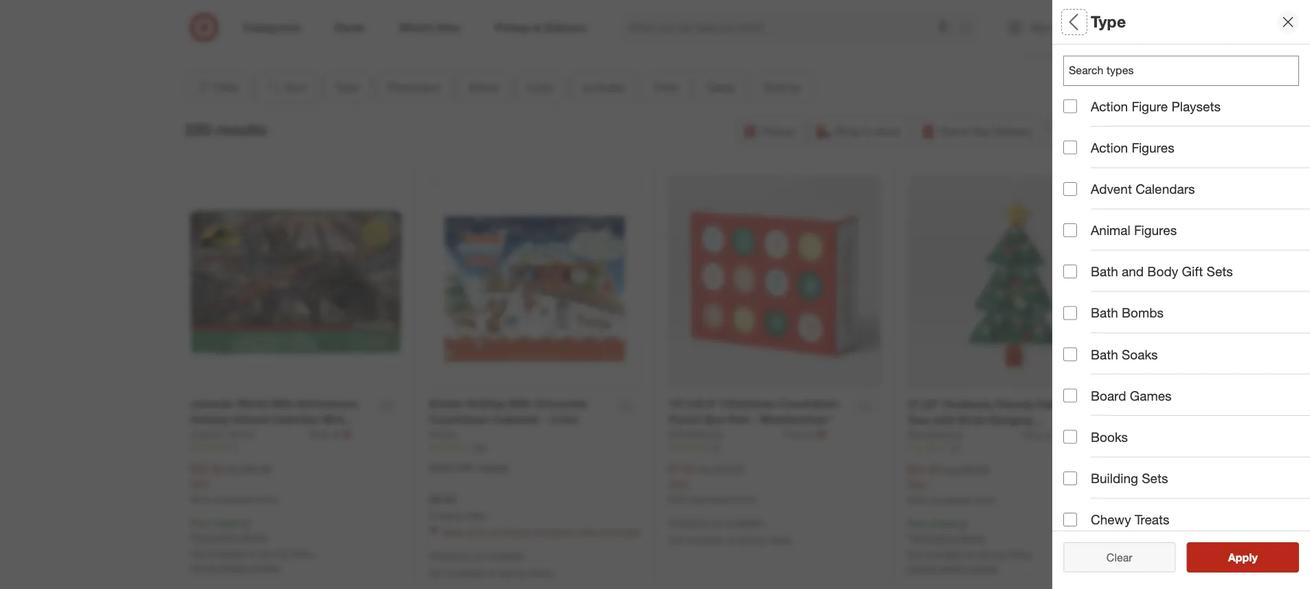 Task type: describe. For each thing, give the bounding box(es) containing it.
shipping for $26.39
[[212, 517, 249, 529]]

store
[[875, 124, 900, 138]]

snap ebt eligible
[[429, 462, 509, 474]]

purchased for $26.39
[[214, 494, 253, 504]]

at inside $8.00 at spring valley
[[429, 511, 436, 521]]

wondershop link for red
[[668, 427, 781, 441]]

featherly
[[943, 398, 992, 411]]

delivery
[[993, 124, 1033, 138]]

7
[[233, 442, 237, 452]]

and
[[1122, 264, 1144, 279]]

not for $8.00
[[470, 550, 484, 562]]

chocolate
[[534, 397, 588, 410]]

kinder for kinder
[[429, 428, 457, 440]]

1 vertical spatial brand button
[[1063, 141, 1310, 189]]

sort button
[[254, 72, 318, 102]]

action for action figures
[[1091, 140, 1128, 155]]

only for wondershop™
[[784, 428, 803, 440]]

online for $26.39
[[255, 494, 277, 504]]

snap
[[429, 462, 455, 474]]

Action Figures checkbox
[[1063, 141, 1077, 154]]

calendars
[[1136, 181, 1195, 197]]

0 horizontal spatial placement button
[[376, 72, 452, 102]]

price inside all filters dialog
[[1063, 299, 1096, 315]]

online for $24.50
[[973, 495, 995, 505]]

sort
[[285, 80, 306, 94]]

red
[[728, 413, 749, 426]]

pickup
[[761, 124, 794, 138]]

holiday inside 'kinder holiday milk chocolate countdown calendar - 4.4oz'
[[467, 397, 506, 410]]

$26.39
[[190, 462, 223, 476]]

figure inside jurassic world 30th anniversary holiday advent calendar mini figure set (target exclusive)
[[190, 428, 223, 442]]

$24.50
[[908, 463, 941, 476]]

guest
[[1063, 444, 1100, 460]]

see results
[[1214, 551, 1272, 564]]

0 vertical spatial color
[[528, 80, 554, 94]]

Bath Soaks checkbox
[[1063, 347, 1077, 361]]

0 vertical spatial sold by
[[764, 80, 801, 94]]

all filters dialog
[[1052, 0, 1310, 589]]

set
[[226, 428, 243, 442]]

shop in store button
[[809, 116, 909, 146]]

0 horizontal spatial price
[[653, 80, 679, 94]]

only for hanging
[[1023, 429, 1043, 441]]

check nearby stores button for $26.39
[[190, 561, 279, 574]]

0 horizontal spatial type button
[[324, 72, 370, 102]]

board games
[[1091, 388, 1172, 403]]

spring inside $8.00 at spring valley
[[439, 511, 463, 521]]

1 horizontal spatial price button
[[1063, 285, 1310, 333]]

apply
[[1228, 551, 1258, 564]]

filters
[[1087, 12, 1129, 31]]

nearby for $24.50
[[938, 562, 968, 574]]

calendar inside 31.25" featherly friends fabric tree with birds hanging christmas countdown calendar green - wondershop™
[[1028, 429, 1075, 443]]

Bath Bombs checkbox
[[1063, 306, 1077, 320]]

What can we help you find? suggestions appear below search field
[[620, 12, 962, 43]]

advent inside type dialog
[[1091, 181, 1132, 197]]

guest rating
[[1063, 444, 1144, 460]]

sold by inside all filters dialog
[[1063, 396, 1109, 411]]

(target
[[246, 428, 283, 442]]

0 vertical spatial sold
[[764, 80, 786, 94]]

106 link
[[429, 441, 641, 453]]

animal figures
[[1091, 222, 1177, 238]]

0 vertical spatial sold by button
[[752, 72, 813, 102]]

box
[[705, 413, 725, 426]]

action figure playsets
[[1091, 98, 1221, 114]]

anniversary
[[296, 397, 358, 410]]

exclusions apply. link for $24.50
[[911, 532, 986, 544]]

$26.39 reg $32.99 sale when purchased online
[[190, 462, 277, 504]]

1 horizontal spatial placement button
[[1063, 93, 1310, 141]]

Chewy Treats checkbox
[[1063, 513, 1077, 527]]

1 vertical spatial sets
[[1142, 470, 1168, 486]]

all
[[1063, 12, 1082, 31]]

check for $26.39
[[190, 561, 218, 573]]

free for $24.50
[[908, 517, 927, 529]]

fabric
[[1037, 398, 1069, 411]]

placement inside all filters dialog
[[1063, 107, 1129, 123]]

same
[[940, 124, 968, 138]]

hanging
[[989, 413, 1032, 427]]

deals button inside all filters dialog
[[1063, 333, 1310, 382]]

0 horizontal spatial brand
[[469, 80, 499, 94]]

reg for $7.00
[[698, 463, 712, 475]]

ebt
[[458, 462, 476, 474]]

sale for $26.39
[[190, 478, 209, 490]]

bath bombs
[[1091, 305, 1164, 321]]

punch
[[668, 413, 702, 426]]

rating
[[1104, 444, 1144, 460]]

bath for bath bombs
[[1091, 305, 1118, 321]]

13"x16.5"
[[668, 397, 718, 410]]

action figures
[[1091, 140, 1175, 155]]

0 horizontal spatial includes
[[583, 80, 625, 94]]

2 vertical spatial type
[[335, 80, 359, 94]]

chewy
[[1091, 512, 1131, 528]]

sale for $24.50
[[908, 478, 927, 490]]

world for jurassic world 30th anniversary holiday advent calendar mini figure set (target exclusive)
[[237, 397, 267, 410]]

kinder holiday milk chocolate countdown calendar - 4.4oz link
[[429, 396, 609, 427]]

$8.00
[[429, 492, 456, 506]]

clear for clear
[[1107, 551, 1133, 564]]

see results button
[[1187, 542, 1299, 573]]

only at ¬ for wondershop™
[[784, 427, 826, 441]]

action for action figure playsets
[[1091, 98, 1128, 114]]

countdown inside 'kinder holiday milk chocolate countdown calendar - 4.4oz'
[[429, 413, 490, 426]]

advent inside jurassic world 30th anniversary holiday advent calendar mini figure set (target exclusive)
[[232, 413, 269, 426]]

Books checkbox
[[1063, 430, 1077, 444]]

sponsored
[[1027, 47, 1068, 58]]

shipping not available not available at spring valley for $7.00
[[668, 517, 793, 546]]

16 link
[[668, 441, 880, 453]]

$7.00 reg $10.00 sale when purchased online
[[668, 462, 756, 504]]

kinder link
[[429, 427, 457, 441]]

advent calendars
[[1091, 181, 1195, 197]]

same day delivery
[[940, 124, 1033, 138]]

¬ for mini
[[343, 427, 352, 441]]

2 vertical spatial kinder
[[503, 526, 531, 538]]

0 horizontal spatial deals
[[707, 80, 735, 94]]

none text field inside type dialog
[[1063, 56, 1299, 86]]

bombs
[[1122, 305, 1164, 321]]

bath for bath soaks
[[1091, 346, 1118, 362]]

shop in store
[[834, 124, 900, 138]]

220 results
[[185, 120, 267, 139]]

christmas
[[534, 526, 576, 538]]

chewy treats
[[1091, 512, 1170, 528]]

see
[[1214, 551, 1234, 564]]

only at ¬ for mini
[[309, 427, 352, 441]]

all
[[1129, 551, 1140, 564]]

christmas inside 13"x16.5" christmas countdown punch box red - wondershop™
[[721, 397, 775, 410]]

building sets
[[1091, 470, 1168, 486]]

only for mini
[[309, 428, 329, 440]]

eligible
[[478, 462, 509, 474]]

playsets
[[1172, 98, 1221, 114]]

31.25" featherly friends fabric tree with birds hanging christmas countdown calendar green - wondershop™ link
[[908, 397, 1088, 458]]

- for 4.4oz
[[543, 413, 548, 426]]

wondershop for tree
[[908, 429, 963, 441]]

all filters
[[1063, 12, 1129, 31]]

save
[[443, 526, 464, 538]]

$35.00
[[960, 464, 989, 476]]

calendar inside 'kinder holiday milk chocolate countdown calendar - 4.4oz'
[[493, 413, 540, 426]]

0 vertical spatial price button
[[642, 72, 690, 102]]

fpo/apo button
[[1063, 478, 1310, 526]]

body
[[1148, 264, 1178, 279]]

type inside dialog
[[1091, 12, 1126, 31]]

stores for $24.50
[[970, 562, 997, 574]]

deals inside all filters dialog
[[1063, 348, 1099, 363]]

kinder for kinder holiday milk chocolate countdown calendar - 4.4oz
[[429, 397, 464, 410]]

on
[[489, 526, 500, 538]]

countdown inside 13"x16.5" christmas countdown punch box red - wondershop™
[[778, 397, 838, 410]]

clear button
[[1063, 542, 1176, 573]]

valley inside $8.00 at spring valley
[[465, 511, 486, 521]]

shipping for 13"x16.5" christmas countdown punch box red - wondershop™
[[668, 517, 707, 529]]

0 vertical spatial includes button
[[571, 72, 636, 102]]

Advent Calendars checkbox
[[1063, 182, 1077, 196]]

Action Figure Playsets checkbox
[[1063, 99, 1077, 113]]

jurassic world 30th anniversary holiday advent calendar mini figure set (target exclusive)
[[190, 397, 358, 442]]

bath for bath and body gift sets
[[1091, 264, 1118, 279]]

jurassic for jurassic world 30th anniversary holiday advent calendar mini figure set (target exclusive)
[[190, 397, 234, 410]]

kinder holiday milk chocolate countdown calendar - 4.4oz
[[429, 397, 588, 426]]

exclusions apply. link for $26.39
[[193, 531, 268, 543]]

milk
[[578, 526, 596, 538]]

1 horizontal spatial sets
[[1207, 264, 1233, 279]]

0 vertical spatial by
[[789, 80, 801, 94]]

tree
[[908, 413, 930, 427]]

20%
[[467, 526, 487, 538]]

31.25"
[[908, 398, 940, 411]]

exclusions for $26.39
[[193, 531, 239, 543]]

board
[[1091, 388, 1126, 403]]

nearby for $26.39
[[221, 561, 250, 573]]

fpo/apo
[[1063, 492, 1123, 508]]



Task type: locate. For each thing, give the bounding box(es) containing it.
jurassic world
[[190, 428, 253, 440]]

2 action from the top
[[1091, 140, 1128, 155]]

- left the "4.4oz"
[[543, 413, 548, 426]]

online down the $10.00
[[734, 494, 756, 504]]

online down $35.00
[[973, 495, 995, 505]]

1 horizontal spatial countdown
[[778, 397, 838, 410]]

¬ for hanging
[[1057, 428, 1066, 442]]

only at ¬ down mini
[[309, 427, 352, 441]]

free down $26.39 reg $32.99 sale when purchased online
[[190, 517, 209, 529]]

1 jurassic from the top
[[190, 397, 234, 410]]

2 vertical spatial shipping
[[429, 550, 467, 562]]

$10.00
[[715, 463, 744, 475]]

0 vertical spatial brand button
[[457, 72, 510, 102]]

$32.99
[[242, 463, 271, 475]]

wondershop link for with
[[908, 428, 1021, 442]]

christmas down with at bottom right
[[908, 429, 961, 443]]

type button up 'playsets'
[[1063, 45, 1310, 93]]

advent up jurassic world link at the bottom
[[232, 413, 269, 426]]

0 horizontal spatial brand button
[[457, 72, 510, 102]]

wondershop link up 16
[[668, 427, 781, 441]]

purchased inside $7.00 reg $10.00 sale when purchased online
[[692, 494, 731, 504]]

1 vertical spatial color
[[1063, 203, 1097, 219]]

220
[[185, 120, 211, 139]]

0 horizontal spatial wondershop link
[[668, 427, 781, 441]]

clear down chewy
[[1107, 551, 1133, 564]]

calendar down 30th at left
[[272, 413, 319, 426]]

reg for $26.39
[[226, 463, 240, 475]]

jurassic world 30th anniversary holiday advent calendar mini figure set (target exclusive) link
[[190, 396, 369, 442]]

shipping not available not available at spring valley down $7.00 reg $10.00 sale when purchased online
[[668, 517, 793, 546]]

calendar down fabric
[[1028, 429, 1075, 443]]

0 vertical spatial christmas
[[721, 397, 775, 410]]

clear all
[[1100, 551, 1140, 564]]

only at ¬ up 16 link
[[784, 427, 826, 441]]

1 horizontal spatial purchased
[[692, 494, 731, 504]]

when for $7.00
[[668, 494, 690, 504]]

countdown down hanging
[[964, 429, 1025, 443]]

shipping down save
[[429, 550, 467, 562]]

when for $26.39
[[190, 494, 211, 504]]

reg right $7.00
[[698, 463, 712, 475]]

sets
[[1207, 264, 1233, 279], [1142, 470, 1168, 486]]

reg inside $7.00 reg $10.00 sale when purchased online
[[698, 463, 712, 475]]

0 horizontal spatial figure
[[190, 428, 223, 442]]

by
[[789, 80, 801, 94], [1095, 396, 1109, 411]]

sold by
[[764, 80, 801, 94], [1063, 396, 1109, 411]]

clear for clear all
[[1100, 551, 1126, 564]]

1 horizontal spatial deals button
[[1063, 333, 1310, 382]]

wondershop down with at bottom right
[[908, 429, 963, 441]]

2 horizontal spatial -
[[942, 445, 947, 458]]

type button right the sort
[[324, 72, 370, 102]]

$7.00
[[668, 462, 695, 476]]

wondershop™ up $35.00
[[950, 445, 1022, 458]]

deals
[[707, 80, 735, 94], [1063, 348, 1099, 363]]

type dialog
[[1052, 0, 1310, 589]]

2 bath from the top
[[1091, 305, 1118, 321]]

shipping not available not available at spring valley down on
[[429, 550, 554, 579]]

when inside $7.00 reg $10.00 sale when purchased online
[[668, 494, 690, 504]]

0 vertical spatial world
[[237, 397, 267, 410]]

world inside jurassic world 30th anniversary holiday advent calendar mini figure set (target exclusive)
[[237, 397, 267, 410]]

only at ¬ down fabric
[[1023, 428, 1066, 442]]

0 vertical spatial wondershop™
[[759, 413, 831, 426]]

jurassic world link
[[190, 427, 307, 441]]

online down $32.99
[[255, 494, 277, 504]]

106
[[472, 442, 486, 452]]

wondershop link up the 13
[[908, 428, 1021, 442]]

shipping for $24.50
[[929, 517, 966, 529]]

0 vertical spatial holiday
[[467, 397, 506, 410]]

wondershop™ up 16 link
[[759, 413, 831, 426]]

clear inside type dialog
[[1107, 551, 1133, 564]]

1 vertical spatial world
[[228, 428, 253, 440]]

shipping down $7.00 reg $10.00 sale when purchased online
[[668, 517, 707, 529]]

0 horizontal spatial deals button
[[696, 72, 747, 102]]

day
[[971, 124, 990, 138]]

apply. down $26.39 reg $32.99 sale when purchased online
[[242, 531, 268, 543]]

reg inside $26.39 reg $32.99 sale when purchased online
[[226, 463, 240, 475]]

when down $7.00
[[668, 494, 690, 504]]

1 horizontal spatial type button
[[1063, 45, 1310, 93]]

0 horizontal spatial not
[[470, 550, 484, 562]]

wondershop™ inside 31.25" featherly friends fabric tree with birds hanging christmas countdown calendar green - wondershop™
[[950, 445, 1022, 458]]

figure left set
[[190, 428, 223, 442]]

jurassic inside jurassic world link
[[190, 428, 226, 440]]

shipping inside button
[[1073, 124, 1116, 138]]

sale
[[190, 478, 209, 490], [668, 478, 687, 490], [908, 478, 927, 490]]

0 vertical spatial action
[[1091, 98, 1128, 114]]

free down $24.50 reg $35.00 sale when purchased online
[[908, 517, 927, 529]]

includes inside all filters dialog
[[1063, 251, 1116, 267]]

- inside 'kinder holiday milk chocolate countdown calendar - 4.4oz'
[[543, 413, 548, 426]]

christmas inside 31.25" featherly friends fabric tree with birds hanging christmas countdown calendar green - wondershop™
[[908, 429, 961, 443]]

0 horizontal spatial by
[[789, 80, 801, 94]]

available
[[726, 517, 763, 529], [687, 534, 724, 546], [208, 547, 245, 560], [926, 548, 963, 560], [487, 550, 524, 562], [447, 567, 485, 579]]

1 horizontal spatial wondershop™
[[950, 445, 1022, 458]]

0 horizontal spatial sold
[[764, 80, 786, 94]]

not down 20%
[[470, 550, 484, 562]]

1 horizontal spatial shipping
[[668, 517, 707, 529]]

0 horizontal spatial nearby
[[221, 561, 250, 573]]

0 horizontal spatial when
[[190, 494, 211, 504]]

price down bath and body gift sets checkbox at the top right of the page
[[1063, 299, 1096, 315]]

0 vertical spatial shipping not available not available at spring valley
[[668, 517, 793, 546]]

only up 13 "link"
[[1023, 429, 1043, 441]]

¬ for wondershop™
[[817, 427, 826, 441]]

free shipping * * exclusions apply. not available at spring valley check nearby stores
[[190, 517, 315, 573], [908, 517, 1032, 574]]

type
[[1091, 12, 1126, 31], [1063, 59, 1092, 75], [335, 80, 359, 94]]

1 vertical spatial bath
[[1091, 305, 1118, 321]]

online
[[255, 494, 277, 504], [734, 494, 756, 504], [973, 495, 995, 505]]

1 horizontal spatial deals
[[1063, 348, 1099, 363]]

0 vertical spatial bath
[[1091, 264, 1118, 279]]

bath right bath soaks option
[[1091, 346, 1118, 362]]

reg down the 13
[[943, 464, 957, 476]]

Building Sets checkbox
[[1063, 471, 1077, 485]]

world up 7
[[228, 428, 253, 440]]

1 horizontal spatial shipping not available not available at spring valley
[[668, 517, 793, 546]]

0 horizontal spatial shipping not available not available at spring valley
[[429, 550, 554, 579]]

pickup button
[[736, 116, 803, 146]]

when inside $24.50 reg $35.00 sale when purchased online
[[908, 495, 929, 505]]

¬ up 16 link
[[817, 427, 826, 441]]

holiday left milk at the bottom left of page
[[467, 397, 506, 410]]

0 vertical spatial deals button
[[696, 72, 747, 102]]

1 horizontal spatial only at ¬
[[784, 427, 826, 441]]

chocolate
[[599, 526, 641, 538]]

shipping not available not available at spring valley
[[668, 517, 793, 546], [429, 550, 554, 579]]

bath left and
[[1091, 264, 1118, 279]]

purchased down the $10.00
[[692, 494, 731, 504]]

search button
[[953, 12, 986, 45]]

- for wondershop™
[[752, 413, 756, 426]]

calendar inside jurassic world 30th anniversary holiday advent calendar mini figure set (target exclusive)
[[272, 413, 319, 426]]

sale down $26.39
[[190, 478, 209, 490]]

31.25" featherly friends fabric tree with birds hanging christmas countdown calendar green - wondershop™
[[908, 398, 1075, 458]]

1 vertical spatial sold
[[1063, 396, 1091, 411]]

reg
[[226, 463, 240, 475], [698, 463, 712, 475], [943, 464, 957, 476]]

0 horizontal spatial wondershop™
[[759, 413, 831, 426]]

- inside 13"x16.5" christmas countdown punch box red - wondershop™
[[752, 413, 756, 426]]

None text field
[[1063, 56, 1299, 86]]

holiday inside jurassic world 30th anniversary holiday advent calendar mini figure set (target exclusive)
[[190, 413, 229, 426]]

2 jurassic from the top
[[190, 428, 226, 440]]

2 horizontal spatial only
[[1023, 429, 1043, 441]]

jurassic for jurassic world
[[190, 428, 226, 440]]

milk
[[509, 397, 531, 410]]

world for jurassic world
[[228, 428, 253, 440]]

1 horizontal spatial stores
[[970, 562, 997, 574]]

0 vertical spatial jurassic
[[190, 397, 234, 410]]

reg down 7
[[226, 463, 240, 475]]

figure inside type dialog
[[1132, 98, 1168, 114]]

building
[[1091, 470, 1138, 486]]

when inside $26.39 reg $32.99 sale when purchased online
[[190, 494, 211, 504]]

bath right bath bombs option
[[1091, 305, 1118, 321]]

price button down 'gift' on the right of the page
[[1063, 285, 1310, 333]]

not
[[709, 517, 723, 529], [470, 550, 484, 562]]

wondershop™
[[759, 413, 831, 426], [950, 445, 1022, 458]]

kinder holiday milk chocolate countdown calendar - 4.4oz image
[[429, 176, 641, 388], [429, 176, 641, 388]]

kinder right on
[[503, 526, 531, 538]]

online inside $24.50 reg $35.00 sale when purchased online
[[973, 495, 995, 505]]

13
[[950, 443, 960, 453]]

0 horizontal spatial holiday
[[190, 413, 229, 426]]

13"x16.5" christmas countdown punch box red - wondershop™ image
[[668, 176, 880, 388], [668, 176, 880, 388]]

4.4oz
[[551, 413, 578, 426]]

price button down advertisement region
[[642, 72, 690, 102]]

2 horizontal spatial countdown
[[964, 429, 1025, 443]]

1 horizontal spatial sold by
[[1063, 396, 1109, 411]]

sale for $7.00
[[668, 478, 687, 490]]

0 horizontal spatial sets
[[1142, 470, 1168, 486]]

only down mini
[[309, 428, 329, 440]]

sale down $24.50
[[908, 478, 927, 490]]

7 link
[[190, 441, 402, 453]]

1 vertical spatial shipping
[[668, 517, 707, 529]]

- right red
[[752, 413, 756, 426]]

1 horizontal spatial wondershop
[[908, 429, 963, 441]]

valley
[[465, 511, 486, 521], [768, 534, 793, 546], [290, 547, 315, 560], [1008, 548, 1032, 560], [529, 567, 554, 579]]

bath
[[1091, 264, 1118, 279], [1091, 305, 1118, 321], [1091, 346, 1118, 362]]

when for $24.50
[[908, 495, 929, 505]]

purchased for $7.00
[[692, 494, 731, 504]]

books
[[1091, 429, 1128, 445]]

brand inside all filters dialog
[[1063, 155, 1101, 171]]

spring
[[439, 511, 463, 521], [737, 534, 766, 546], [259, 547, 287, 560], [977, 548, 1005, 560], [498, 567, 527, 579]]

0 vertical spatial not
[[709, 517, 723, 529]]

price down advertisement region
[[653, 80, 679, 94]]

results
[[216, 120, 267, 139], [1237, 551, 1272, 564]]

0 horizontal spatial color button
[[516, 72, 566, 102]]

purchased down $32.99
[[214, 494, 253, 504]]

online inside $26.39 reg $32.99 sale when purchased online
[[255, 494, 277, 504]]

1 vertical spatial figure
[[190, 428, 223, 442]]

wondershop™ inside 13"x16.5" christmas countdown punch box red - wondershop™
[[759, 413, 831, 426]]

apply. down $24.50 reg $35.00 sale when purchased online
[[960, 532, 986, 544]]

- inside 31.25" featherly friends fabric tree with birds hanging christmas countdown calendar green - wondershop™
[[942, 445, 947, 458]]

sets right 'gift' on the right of the page
[[1207, 264, 1233, 279]]

with
[[933, 413, 955, 427]]

1 horizontal spatial nearby
[[938, 562, 968, 574]]

1 vertical spatial wondershop™
[[950, 445, 1022, 458]]

clear
[[1100, 551, 1126, 564], [1107, 551, 1133, 564]]

by inside all filters dialog
[[1095, 396, 1109, 411]]

1 vertical spatial christmas
[[908, 429, 961, 443]]

exclusions for $24.50
[[911, 532, 957, 544]]

16
[[711, 442, 720, 452]]

clear all button
[[1063, 542, 1176, 573]]

not down $7.00 reg $10.00 sale when purchased online
[[709, 517, 723, 529]]

apply. for $26.39
[[242, 531, 268, 543]]

3 bath from the top
[[1091, 346, 1118, 362]]

sale inside $7.00 reg $10.00 sale when purchased online
[[668, 478, 687, 490]]

31.25" featherly friends fabric tree with birds hanging christmas countdown calendar green - wondershop™ image
[[908, 176, 1120, 389], [908, 176, 1120, 389]]

jurassic inside jurassic world 30th anniversary holiday advent calendar mini figure set (target exclusive)
[[190, 397, 234, 410]]

1 vertical spatial color button
[[1063, 189, 1310, 237]]

jurassic world 30th anniversary holiday advent calendar mini figure set (target exclusive) image
[[190, 176, 402, 388], [190, 176, 402, 388]]

type right all
[[1091, 12, 1126, 31]]

0 horizontal spatial purchased
[[214, 494, 253, 504]]

1 horizontal spatial color button
[[1063, 189, 1310, 237]]

mini
[[322, 413, 344, 426]]

1 vertical spatial shipping not available not available at spring valley
[[429, 550, 554, 579]]

sold by up books option
[[1063, 396, 1109, 411]]

same day delivery button
[[914, 116, 1042, 146]]

color
[[528, 80, 554, 94], [1063, 203, 1097, 219]]

holiday up jurassic world
[[190, 413, 229, 426]]

0 horizontal spatial shipping
[[212, 517, 249, 529]]

2 clear from the left
[[1107, 551, 1133, 564]]

brand
[[469, 80, 499, 94], [1063, 155, 1101, 171]]

purchased for $24.50
[[931, 495, 971, 505]]

exclusions down $26.39 reg $32.99 sale when purchased online
[[193, 531, 239, 543]]

0 horizontal spatial placement
[[388, 80, 440, 94]]

1 vertical spatial figures
[[1134, 222, 1177, 238]]

1 vertical spatial includes
[[1063, 251, 1116, 267]]

sold by up pickup
[[764, 80, 801, 94]]

figure up "action figures"
[[1132, 98, 1168, 114]]

Bath and Body Gift Sets checkbox
[[1063, 265, 1077, 278]]

exclusions
[[193, 531, 239, 543], [911, 532, 957, 544]]

jurassic left set
[[190, 428, 226, 440]]

¬ down mini
[[343, 427, 352, 441]]

13 link
[[908, 442, 1120, 454]]

type inside all filters dialog
[[1063, 59, 1092, 75]]

Animal Figures checkbox
[[1063, 223, 1077, 237]]

free shipping * * exclusions apply. not available at spring valley check nearby stores down $26.39 reg $32.99 sale when purchased online
[[190, 517, 315, 573]]

apply. for $24.50
[[960, 532, 986, 544]]

sold inside all filters dialog
[[1063, 396, 1091, 411]]

type right the sort
[[335, 80, 359, 94]]

wondershop for box
[[668, 428, 723, 440]]

1 horizontal spatial calendar
[[493, 413, 540, 426]]

apply.
[[242, 531, 268, 543], [960, 532, 986, 544]]

free shipping * * exclusions apply. not available at spring valley check nearby stores for $26.39
[[190, 517, 315, 573]]

shipping
[[212, 517, 249, 529], [929, 517, 966, 529]]

gift
[[1182, 264, 1203, 279]]

deals button up 'pickup' button
[[696, 72, 747, 102]]

1 vertical spatial kinder
[[429, 428, 457, 440]]

green
[[908, 445, 939, 458]]

2 horizontal spatial only at ¬
[[1023, 428, 1066, 442]]

results right see
[[1237, 551, 1272, 564]]

2 horizontal spatial online
[[973, 495, 995, 505]]

wondershop link
[[668, 427, 781, 441], [908, 428, 1021, 442]]

shipping up "action figures" option
[[1073, 124, 1116, 138]]

2 horizontal spatial shipping
[[1073, 124, 1116, 138]]

apply button
[[1187, 542, 1299, 573]]

not
[[668, 534, 684, 546], [190, 547, 206, 560], [908, 548, 923, 560], [429, 567, 445, 579]]

exclusive)
[[286, 428, 338, 442]]

0 vertical spatial shipping
[[1073, 124, 1116, 138]]

free shipping * * exclusions apply. not available at spring valley check nearby stores for $24.50
[[908, 517, 1032, 574]]

shipping button
[[1047, 116, 1125, 146]]

online for $7.00
[[734, 494, 756, 504]]

check for $24.50
[[908, 562, 936, 574]]

advent right advent calendars checkbox
[[1091, 181, 1132, 197]]

figures down action figure playsets
[[1132, 140, 1175, 155]]

shipping for kinder holiday milk chocolate countdown calendar - 4.4oz
[[429, 550, 467, 562]]

friends
[[995, 398, 1034, 411]]

calendar down milk at the bottom left of page
[[493, 413, 540, 426]]

sale inside $24.50 reg $35.00 sale when purchased online
[[908, 478, 927, 490]]

games
[[1130, 388, 1172, 403]]

countdown inside 31.25" featherly friends fabric tree with birds hanging christmas countdown calendar green - wondershop™
[[964, 429, 1025, 443]]

*
[[249, 517, 252, 529], [966, 517, 970, 529], [190, 531, 193, 543], [908, 532, 911, 544]]

1 horizontal spatial when
[[668, 494, 690, 504]]

filter button
[[185, 72, 249, 102]]

1 vertical spatial deals button
[[1063, 333, 1310, 382]]

advertisement region
[[243, 0, 1068, 47]]

deals button
[[696, 72, 747, 102], [1063, 333, 1310, 382]]

2 vertical spatial countdown
[[964, 429, 1025, 443]]

results for see results
[[1237, 551, 1272, 564]]

0 horizontal spatial christmas
[[721, 397, 775, 410]]

0 vertical spatial deals
[[707, 80, 735, 94]]

only at ¬
[[309, 427, 352, 441], [784, 427, 826, 441], [1023, 428, 1066, 442]]

jurassic up jurassic world
[[190, 397, 234, 410]]

0 vertical spatial color button
[[516, 72, 566, 102]]

1 horizontal spatial includes button
[[1063, 237, 1310, 285]]

1 horizontal spatial holiday
[[467, 397, 506, 410]]

online inside $7.00 reg $10.00 sale when purchased online
[[734, 494, 756, 504]]

sold up pickup
[[764, 80, 786, 94]]

30th
[[271, 397, 293, 410]]

1 horizontal spatial sold by button
[[1063, 382, 1310, 430]]

exclusions apply. link down $26.39 reg $32.99 sale when purchased online
[[193, 531, 268, 543]]

- left the 13
[[942, 445, 947, 458]]

results for 220 results
[[216, 120, 267, 139]]

purchased inside $24.50 reg $35.00 sale when purchased online
[[931, 495, 971, 505]]

1 vertical spatial price button
[[1063, 285, 1310, 333]]

color button inside all filters dialog
[[1063, 189, 1310, 237]]

figures for animal figures
[[1134, 222, 1177, 238]]

2 horizontal spatial calendar
[[1028, 429, 1075, 443]]

wondershop
[[668, 428, 723, 440], [908, 429, 963, 441]]

1 horizontal spatial sale
[[668, 478, 687, 490]]

color button
[[516, 72, 566, 102], [1063, 189, 1310, 237]]

by right board games checkbox
[[1095, 396, 1109, 411]]

1 vertical spatial jurassic
[[190, 428, 226, 440]]

includes button
[[571, 72, 636, 102], [1063, 237, 1310, 285]]

check nearby stores button for $24.50
[[908, 561, 997, 575]]

only at ¬ for hanging
[[1023, 428, 1066, 442]]

world left 30th at left
[[237, 397, 267, 410]]

1 horizontal spatial apply.
[[960, 532, 986, 544]]

shipping down $24.50 reg $35.00 sale when purchased online
[[929, 517, 966, 529]]

0 vertical spatial placement
[[388, 80, 440, 94]]

¬ up guest
[[1057, 428, 1066, 442]]

christmas up red
[[721, 397, 775, 410]]

reg for $24.50
[[943, 464, 957, 476]]

sold up books option
[[1063, 396, 1091, 411]]

action right "action figures" option
[[1091, 140, 1128, 155]]

kinder inside 'kinder holiday milk chocolate countdown calendar - 4.4oz'
[[429, 397, 464, 410]]

figures up bath and body gift sets
[[1134, 222, 1177, 238]]

shipping down $26.39 reg $32.99 sale when purchased online
[[212, 517, 249, 529]]

reg inside $24.50 reg $35.00 sale when purchased online
[[943, 464, 957, 476]]

$24.50 reg $35.00 sale when purchased online
[[908, 463, 995, 505]]

kinder up kinder link
[[429, 397, 464, 410]]

only
[[309, 428, 329, 440], [784, 428, 803, 440], [1023, 429, 1043, 441]]

results inside see results button
[[1237, 551, 1272, 564]]

color inside all filters dialog
[[1063, 203, 1097, 219]]

wondershop down punch
[[668, 428, 723, 440]]

world
[[237, 397, 267, 410], [228, 428, 253, 440]]

only up 16 link
[[784, 428, 803, 440]]

purchased down $35.00
[[931, 495, 971, 505]]

check
[[190, 561, 218, 573], [908, 562, 936, 574]]

1 horizontal spatial results
[[1237, 551, 1272, 564]]

1 horizontal spatial christmas
[[908, 429, 961, 443]]

sale down $7.00
[[668, 478, 687, 490]]

by up pickup
[[789, 80, 801, 94]]

13"x16.5" christmas countdown punch box red - wondershop™ link
[[668, 396, 848, 427]]

kinder
[[429, 397, 464, 410], [429, 428, 457, 440], [503, 526, 531, 538]]

results right '220' at the left top of the page
[[216, 120, 267, 139]]

0 horizontal spatial reg
[[226, 463, 240, 475]]

exclusions apply. link down $24.50 reg $35.00 sale when purchased online
[[911, 532, 986, 544]]

1 horizontal spatial reg
[[698, 463, 712, 475]]

0 vertical spatial countdown
[[778, 397, 838, 410]]

Board Games checkbox
[[1063, 389, 1077, 403]]

clear inside all filters dialog
[[1100, 551, 1126, 564]]

0 horizontal spatial sold by button
[[752, 72, 813, 102]]

free for $26.39
[[190, 517, 209, 529]]

when down $24.50
[[908, 495, 929, 505]]

sale inside $26.39 reg $32.99 sale when purchased online
[[190, 478, 209, 490]]

purchased inside $26.39 reg $32.99 sale when purchased online
[[214, 494, 253, 504]]

0 horizontal spatial wondershop
[[668, 428, 723, 440]]

filter
[[214, 80, 239, 94]]

0 horizontal spatial check nearby stores button
[[190, 561, 279, 574]]

exclusions down $24.50 reg $35.00 sale when purchased online
[[911, 532, 957, 544]]

0 vertical spatial brand
[[469, 80, 499, 94]]

1 action from the top
[[1091, 98, 1128, 114]]

1 clear from the left
[[1100, 551, 1126, 564]]

1 vertical spatial sold by
[[1063, 396, 1109, 411]]

figures for action figures
[[1132, 140, 1175, 155]]

when down $26.39
[[190, 494, 211, 504]]

type down sponsored
[[1063, 59, 1092, 75]]

countdown up kinder link
[[429, 413, 490, 426]]

nearby
[[221, 561, 250, 573], [938, 562, 968, 574]]

1 vertical spatial holiday
[[190, 413, 229, 426]]

1 vertical spatial by
[[1095, 396, 1109, 411]]

deals button up games
[[1063, 333, 1310, 382]]

1 bath from the top
[[1091, 264, 1118, 279]]

clear left all
[[1100, 551, 1126, 564]]

0 horizontal spatial includes button
[[571, 72, 636, 102]]

2 horizontal spatial ¬
[[1057, 428, 1066, 442]]

not for $7.00
[[709, 517, 723, 529]]

stores for $26.39
[[253, 561, 279, 573]]

shipping not available not available at spring valley for $8.00
[[429, 550, 554, 579]]

shop
[[834, 124, 860, 138]]

countdown up 16 link
[[778, 397, 838, 410]]

soaks
[[1122, 346, 1158, 362]]

action up shipping button
[[1091, 98, 1128, 114]]



Task type: vqa. For each thing, say whether or not it's contained in the screenshot.
Valley inside $8.00 AT SPRING VALLEY
yes



